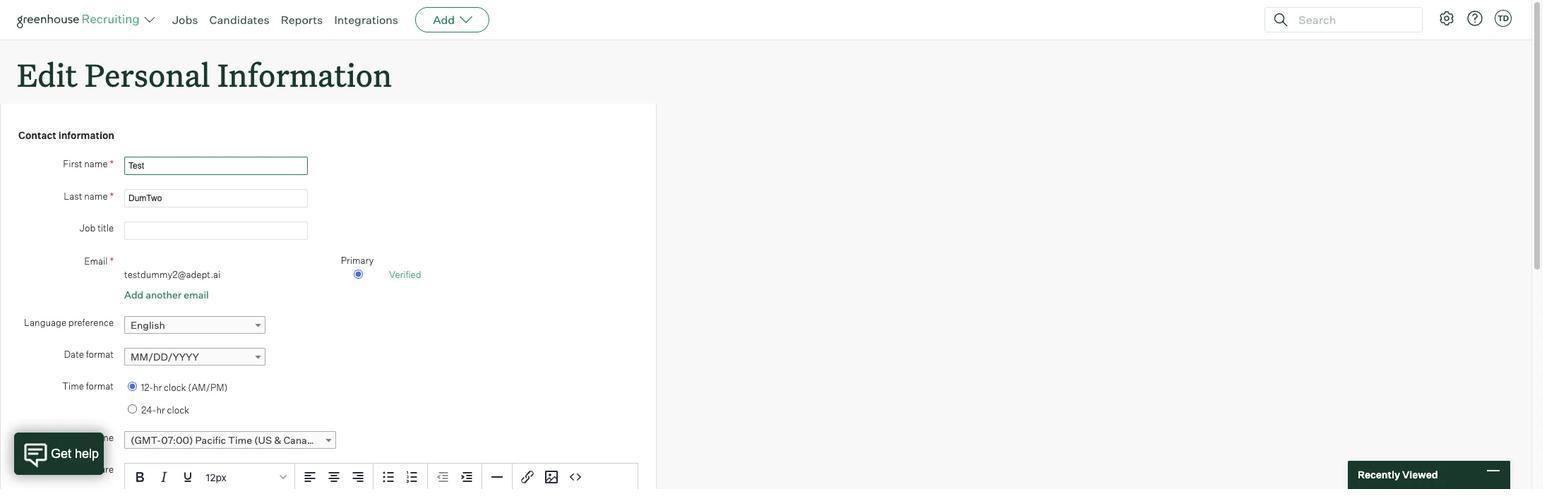 Task type: locate. For each thing, give the bounding box(es) containing it.
add
[[433, 13, 455, 27], [124, 289, 144, 301]]

email inside email *
[[84, 255, 108, 267]]

english
[[131, 319, 165, 331]]

time down date
[[62, 381, 84, 392]]

1 vertical spatial hr
[[156, 405, 165, 416]]

last name *
[[64, 190, 114, 202]]

add button
[[415, 7, 490, 32]]

1 horizontal spatial add
[[433, 13, 455, 27]]

format right date
[[86, 349, 114, 360]]

None radio
[[354, 270, 363, 279]]

td button
[[1493, 7, 1515, 30]]

name inside last name *
[[84, 191, 108, 202]]

integrations link
[[334, 13, 399, 27]]

signature
[[74, 464, 114, 476]]

07:00)
[[161, 435, 193, 447]]

td
[[1498, 13, 1510, 23]]

name right first
[[84, 158, 108, 169]]

jobs
[[172, 13, 198, 27]]

verified
[[389, 269, 421, 281]]

name
[[84, 158, 108, 169], [84, 191, 108, 202]]

0 vertical spatial name
[[84, 158, 108, 169]]

hr for 12-
[[153, 382, 162, 394]]

1 vertical spatial name
[[84, 191, 108, 202]]

1 vertical spatial email
[[48, 464, 72, 476]]

0 vertical spatial email
[[84, 255, 108, 267]]

0 vertical spatial format
[[86, 349, 114, 360]]

add for add another email
[[124, 289, 144, 301]]

time
[[62, 381, 84, 392], [70, 432, 91, 444], [228, 435, 252, 447]]

pacific
[[195, 435, 226, 447]]

clock down 12-hr clock (am/pm)
[[167, 405, 189, 416]]

clock for 12-
[[164, 382, 186, 394]]

candidates link
[[209, 13, 270, 27]]

email for signature
[[48, 464, 72, 476]]

name for first name *
[[84, 158, 108, 169]]

email left signature
[[48, 464, 72, 476]]

name right the last
[[84, 191, 108, 202]]

time left (us
[[228, 435, 252, 447]]

canada)
[[284, 435, 323, 447]]

integrations
[[334, 13, 399, 27]]

Search text field
[[1296, 10, 1410, 30]]

* down title
[[110, 255, 114, 267]]

time for time zone
[[70, 432, 91, 444]]

edit
[[17, 54, 78, 95]]

name inside first name *
[[84, 158, 108, 169]]

last
[[64, 191, 82, 202]]

4 toolbar from the left
[[513, 464, 591, 490]]

&
[[274, 435, 281, 447]]

0 vertical spatial hr
[[153, 382, 162, 394]]

(us
[[254, 435, 272, 447]]

1 name from the top
[[84, 158, 108, 169]]

1 vertical spatial add
[[124, 289, 144, 301]]

0 vertical spatial add
[[433, 13, 455, 27]]

1 vertical spatial clock
[[167, 405, 189, 416]]

1 vertical spatial format
[[86, 381, 114, 392]]

2 * from the top
[[110, 190, 114, 202]]

email signature
[[48, 464, 114, 476]]

1 horizontal spatial email
[[84, 255, 108, 267]]

recently viewed
[[1358, 469, 1439, 481]]

1 * from the top
[[110, 157, 114, 169]]

* up title
[[110, 190, 114, 202]]

hr up 24-hr clock
[[153, 382, 162, 394]]

format
[[86, 349, 114, 360], [86, 381, 114, 392]]

clock
[[164, 382, 186, 394], [167, 405, 189, 416]]

hr
[[153, 382, 162, 394], [156, 405, 165, 416]]

2 format from the top
[[86, 381, 114, 392]]

1 vertical spatial *
[[110, 190, 114, 202]]

td button
[[1495, 10, 1512, 27]]

0 vertical spatial *
[[110, 157, 114, 169]]

email down the job title
[[84, 255, 108, 267]]

2 toolbar from the left
[[374, 464, 428, 490]]

hr right the 24-hr clock option
[[156, 405, 165, 416]]

0 vertical spatial clock
[[164, 382, 186, 394]]

None text field
[[124, 157, 308, 175], [124, 189, 308, 207], [124, 157, 308, 175], [124, 189, 308, 207]]

(gmt-07:00) pacific time (us & canada) link
[[124, 432, 336, 449]]

0 horizontal spatial add
[[124, 289, 144, 301]]

greenhouse recruiting image
[[17, 11, 144, 28]]

clock for 24-
[[167, 405, 189, 416]]

name for last name *
[[84, 191, 108, 202]]

add another email
[[124, 289, 209, 301]]

reports
[[281, 13, 323, 27]]

* for last name *
[[110, 190, 114, 202]]

format left 12-hr clock (am/pm) radio
[[86, 381, 114, 392]]

add inside popup button
[[433, 13, 455, 27]]

1 format from the top
[[86, 349, 114, 360]]

personal
[[85, 54, 210, 95]]

email *
[[84, 255, 114, 267]]

24-hr clock
[[141, 405, 189, 416]]

2 name from the top
[[84, 191, 108, 202]]

0 horizontal spatial email
[[48, 464, 72, 476]]

*
[[110, 157, 114, 169], [110, 190, 114, 202], [110, 255, 114, 267]]

time for time format
[[62, 381, 84, 392]]

* down information
[[110, 157, 114, 169]]

3 toolbar from the left
[[428, 464, 482, 490]]

email
[[84, 255, 108, 267], [48, 464, 72, 476]]

reports link
[[281, 13, 323, 27]]

clock up 24-hr clock
[[164, 382, 186, 394]]

2 vertical spatial *
[[110, 255, 114, 267]]

12px group
[[125, 464, 638, 490]]

time left zone on the left of page
[[70, 432, 91, 444]]

toolbar
[[295, 464, 374, 490], [374, 464, 428, 490], [428, 464, 482, 490], [513, 464, 591, 490]]



Task type: describe. For each thing, give the bounding box(es) containing it.
hr for 24-
[[156, 405, 165, 416]]

mm/dd/yyyy
[[131, 351, 199, 363]]

24-hr clock radio
[[128, 405, 137, 414]]

12px toolbar
[[125, 464, 295, 490]]

24-
[[141, 405, 156, 416]]

recently
[[1358, 469, 1401, 481]]

mm/dd/yyyy link
[[124, 348, 266, 366]]

3 * from the top
[[110, 255, 114, 267]]

(am/pm)
[[188, 382, 228, 394]]

english link
[[124, 317, 266, 334]]

format for time format
[[86, 381, 114, 392]]

preference
[[68, 317, 114, 329]]

title
[[98, 222, 114, 234]]

add another email link
[[124, 289, 209, 301]]

email
[[184, 289, 209, 301]]

viewed
[[1403, 469, 1439, 481]]

(gmt-07:00) pacific time (us & canada)
[[131, 435, 323, 447]]

another
[[146, 289, 182, 301]]

information
[[58, 129, 114, 141]]

add for add
[[433, 13, 455, 27]]

jobs link
[[172, 13, 198, 27]]

date
[[64, 349, 84, 360]]

contact information
[[18, 129, 114, 141]]

testdummy2@adept.ai
[[124, 269, 221, 281]]

first name *
[[63, 157, 114, 169]]

time zone
[[70, 432, 114, 444]]

12-hr clock (AM/PM) radio
[[128, 382, 137, 391]]

12-
[[141, 382, 153, 394]]

language
[[24, 317, 66, 329]]

configure image
[[1439, 10, 1456, 27]]

time format
[[62, 381, 114, 392]]

edit personal information
[[17, 54, 392, 95]]

Job title text field
[[124, 222, 308, 240]]

date format
[[64, 349, 114, 360]]

language preference
[[24, 317, 114, 329]]

* for first name *
[[110, 157, 114, 169]]

first
[[63, 158, 82, 169]]

12-hr clock (am/pm)
[[141, 382, 228, 394]]

12px button
[[200, 466, 292, 490]]

information
[[217, 54, 392, 95]]

12px
[[206, 472, 227, 484]]

zone
[[93, 432, 114, 444]]

format for date format
[[86, 349, 114, 360]]

1 toolbar from the left
[[295, 464, 374, 490]]

(gmt-
[[131, 435, 161, 447]]

job title
[[80, 222, 114, 234]]

email for *
[[84, 255, 108, 267]]

candidates
[[209, 13, 270, 27]]

contact
[[18, 129, 56, 141]]

job
[[80, 222, 96, 234]]

primary
[[341, 255, 374, 266]]



Task type: vqa. For each thing, say whether or not it's contained in the screenshot.
ADD SOCIAL MEDIA LINKS
no



